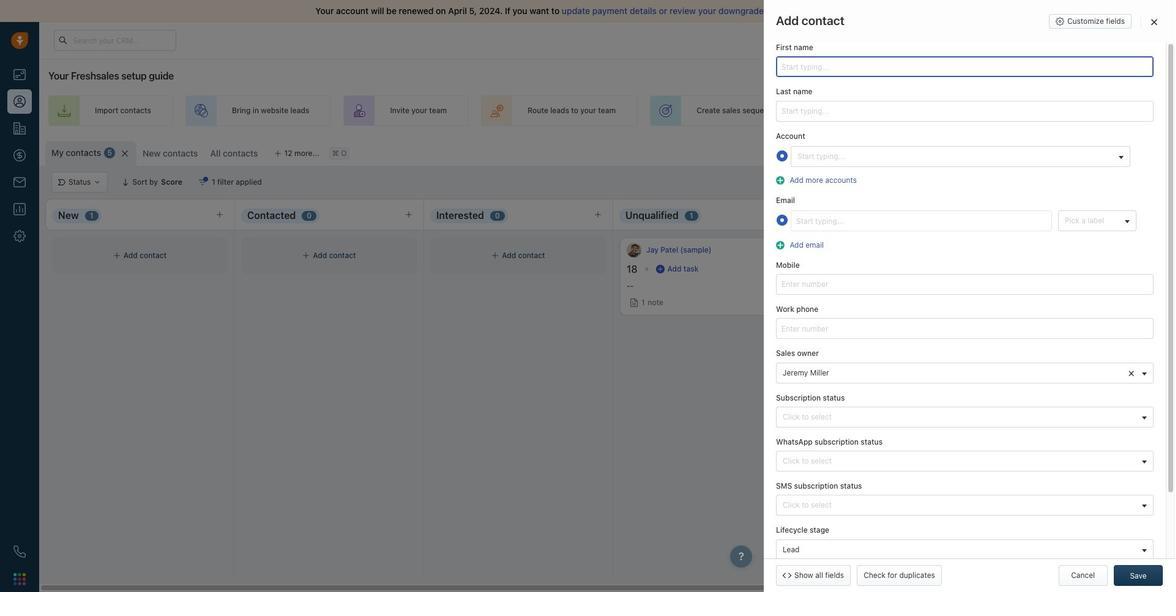 Task type: describe. For each thing, give the bounding box(es) containing it.
close image
[[1151, 18, 1158, 26]]

j image
[[627, 243, 642, 258]]

Search your CRM... text field
[[54, 30, 176, 51]]

j image
[[825, 412, 839, 427]]

2 enter number text field from the top
[[776, 318, 1154, 339]]

s image
[[825, 243, 839, 258]]

Start typing... text field
[[776, 56, 1154, 77]]

freshworks switcher image
[[13, 573, 26, 586]]



Task type: locate. For each thing, give the bounding box(es) containing it.
Start typing... text field
[[776, 101, 1154, 122]]

close image
[[1155, 7, 1164, 15]]

1 enter number text field from the top
[[776, 274, 1154, 295]]

dialog
[[764, 0, 1175, 593]]

phone element
[[7, 540, 32, 564]]

container_wx8msf4aqz5i3rn1 image
[[198, 178, 207, 187], [303, 252, 310, 260], [492, 252, 499, 260], [656, 265, 665, 274], [855, 436, 864, 444]]

Enter number text field
[[776, 274, 1154, 295], [776, 318, 1154, 339]]

phone image
[[13, 546, 26, 558]]

1 vertical spatial enter number text field
[[776, 318, 1154, 339]]

l image
[[825, 328, 839, 342]]

0 vertical spatial enter number text field
[[776, 274, 1154, 295]]

Start typing... email field
[[791, 211, 1052, 232]]

container_wx8msf4aqz5i3rn1 image
[[113, 252, 121, 260]]



Task type: vqa. For each thing, say whether or not it's contained in the screenshot.
What's new image
no



